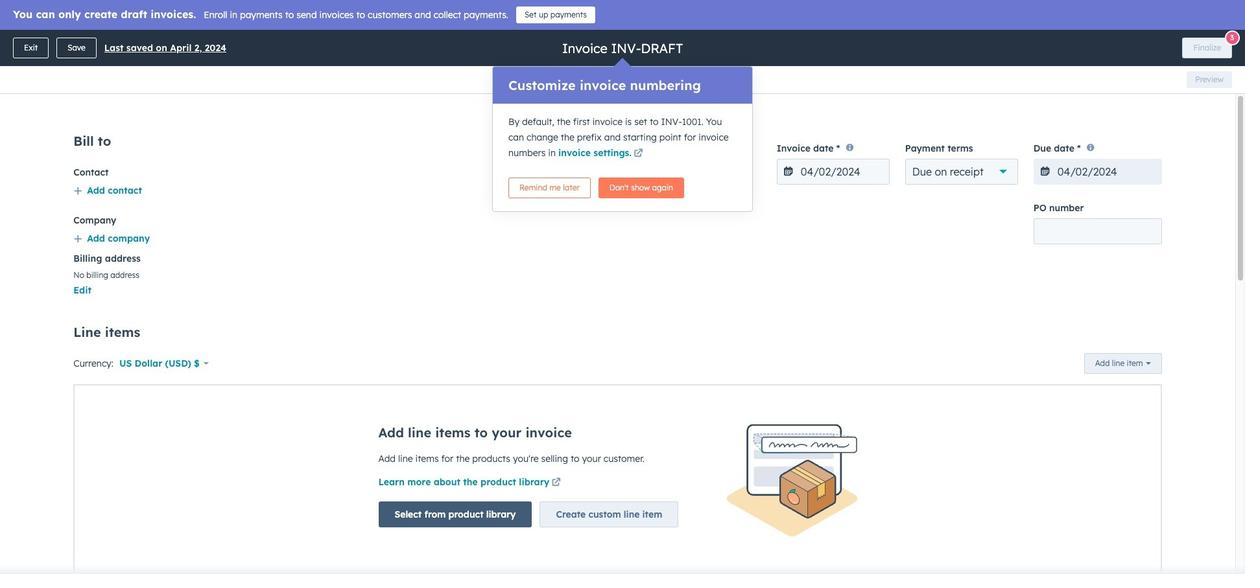 Task type: locate. For each thing, give the bounding box(es) containing it.
1 menu item from the left
[[960, 0, 1022, 21]]

Search ID, number, or amount billed search field
[[34, 212, 192, 236]]

6 menu item from the left
[[1144, 0, 1230, 21]]

1 column header from the left
[[223, 239, 386, 267]]

menu item
[[960, 0, 1022, 21], [1022, 0, 1046, 21], [1046, 0, 1075, 21], [1100, 0, 1125, 21], [1125, 0, 1144, 21], [1144, 0, 1230, 21]]

2 menu item from the left
[[1022, 0, 1046, 21]]

5 column header from the left
[[872, 239, 1035, 267]]

menu
[[960, 0, 1230, 21]]

Search HubSpot search field
[[1054, 27, 1200, 49]]

column header
[[223, 239, 386, 267], [385, 239, 548, 267], [548, 239, 710, 267], [710, 239, 873, 267], [872, 239, 1035, 267]]



Task type: describe. For each thing, give the bounding box(es) containing it.
4 column header from the left
[[710, 239, 873, 267]]

3 column header from the left
[[548, 239, 710, 267]]

2 column header from the left
[[385, 239, 548, 267]]

3 menu item from the left
[[1046, 0, 1075, 21]]

5 menu item from the left
[[1125, 0, 1144, 21]]

4 menu item from the left
[[1100, 0, 1125, 21]]



Task type: vqa. For each thing, say whether or not it's contained in the screenshot.
Descending sort. Press to sort ascending. element
no



